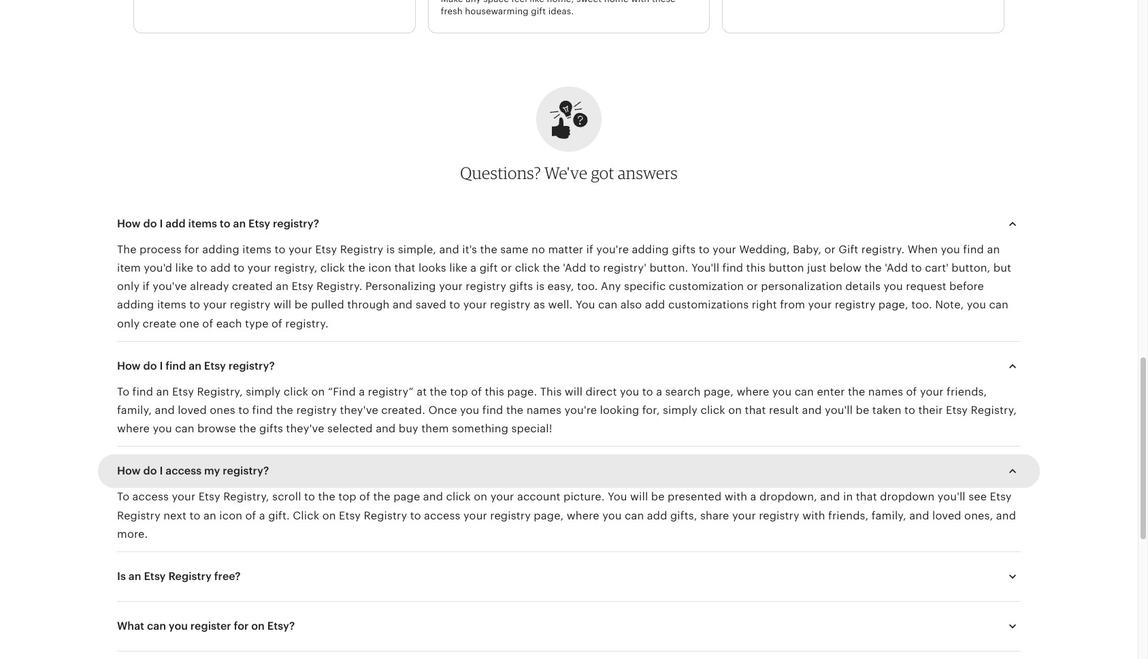 Task type: describe. For each thing, give the bounding box(es) containing it.
home
[[605, 0, 629, 4]]

is an etsy registry free? button
[[105, 560, 1034, 593]]

click
[[293, 509, 320, 522]]

for inside what can you register for on etsy? dropdown button
[[234, 620, 249, 633]]

same
[[501, 243, 529, 256]]

a left dropdown,
[[751, 491, 757, 503]]

items for adding
[[243, 243, 272, 256]]

the up registry. at the top left of the page
[[348, 262, 366, 274]]

0 vertical spatial where
[[737, 385, 770, 398]]

1 horizontal spatial like
[[450, 262, 468, 274]]

the down the page.
[[507, 404, 524, 417]]

on inside dropdown button
[[251, 620, 265, 633]]

registry down details
[[835, 299, 876, 311]]

the right enter
[[849, 385, 866, 398]]

fresh
[[441, 6, 463, 16]]

1 vertical spatial is
[[536, 280, 545, 293]]

registry.
[[317, 280, 363, 293]]

family, inside the to access your etsy registry, scroll to the top of the page and click on your account picture. you will be presented with a dropdown, and in that dropdown you'll see etsy registry next to an icon of a gift. click on etsy registry to access your registry page, where you can add gifts, share your registry with friends, family, and loved ones, and more.
[[872, 509, 907, 522]]

registry"
[[368, 385, 414, 398]]

dropdown
[[881, 491, 935, 503]]

these
[[652, 0, 676, 4]]

cart'
[[926, 262, 949, 274]]

see
[[969, 491, 988, 503]]

2 horizontal spatial adding
[[632, 243, 669, 256]]

below
[[830, 262, 862, 274]]

1 horizontal spatial gifts
[[510, 280, 533, 293]]

registry down page
[[364, 509, 407, 522]]

gifts,
[[671, 509, 698, 522]]

1 horizontal spatial adding
[[202, 243, 240, 256]]

0 vertical spatial names
[[869, 385, 904, 398]]

i for find
[[160, 359, 163, 372]]

etsy down registry,
[[292, 280, 314, 293]]

1 vertical spatial too.
[[912, 299, 933, 311]]

on left account
[[474, 491, 488, 503]]

this
[[541, 385, 562, 398]]

direct
[[586, 385, 617, 398]]

the right the ones
[[276, 404, 294, 417]]

it's
[[463, 243, 477, 256]]

an inside how do i add items to an etsy registry? dropdown button
[[233, 217, 246, 230]]

selected
[[328, 422, 373, 435]]

looking
[[600, 404, 640, 417]]

how do i find an etsy registry? button
[[105, 350, 1034, 383]]

make
[[441, 0, 464, 4]]

you inside dropdown button
[[169, 620, 188, 633]]

do for access
[[143, 465, 157, 478]]

icon inside the process for adding items to your etsy registry is simple, and it's the same no matter if you're adding gifts to your wedding, baby, or gift registry. when you find an item you'd like to add to your registry, click the icon that looks like a gift or click the 'add to registry' button. you'll find this button just below the 'add to cart' button, but only if you've already created an etsy registry. personalizing your registry gifts is easy, too. any specific customization or personalization details you request before adding items to your registry will be pulled through and saved to your registry as well. you can also add customizations right from your registry page, too. note, you can only create one of each type of registry.
[[369, 262, 392, 274]]

also
[[621, 299, 642, 311]]

how do i add items to an etsy registry? button
[[105, 208, 1034, 240]]

a right "find on the bottom left of the page
[[359, 385, 365, 398]]

you'll inside to find an etsy registry, simply click on "find a registry" at the top of this page. this will direct you to a search page, where you can enter the names of your friends, family, and loved ones to find the registry they've created. once you find the names you're looking for, simply click on that result and you'll be taken to their etsy registry, where you can browse the gifts they've selected and buy them something special!
[[825, 404, 853, 417]]

0 horizontal spatial where
[[117, 422, 150, 435]]

got
[[591, 163, 615, 183]]

type
[[245, 317, 269, 330]]

button,
[[952, 262, 991, 274]]

can inside what can you register for on etsy? dropdown button
[[147, 620, 166, 633]]

easy,
[[548, 280, 574, 293]]

to inside dropdown button
[[220, 217, 231, 230]]

is an etsy registry free?
[[117, 570, 241, 583]]

find up button,
[[964, 243, 985, 256]]

registry down created
[[230, 299, 271, 311]]

answers
[[618, 163, 678, 183]]

the up click
[[318, 491, 336, 503]]

find down how do i find an etsy registry?
[[132, 385, 153, 398]]

presented
[[668, 491, 722, 503]]

in
[[844, 491, 854, 503]]

through
[[348, 299, 390, 311]]

and right ones,
[[997, 509, 1017, 522]]

created
[[232, 280, 273, 293]]

no
[[532, 243, 546, 256]]

specific
[[624, 280, 666, 293]]

1 vertical spatial access
[[132, 491, 169, 503]]

be inside the process for adding items to your etsy registry is simple, and it's the same no matter if you're adding gifts to your wedding, baby, or gift registry. when you find an item you'd like to add to your registry, click the icon that looks like a gift or click the 'add to registry' button. you'll find this button just below the 'add to cart' button, but only if you've already created an etsy registry. personalizing your registry gifts is easy, too. any specific customization or personalization details you request before adding items to your registry will be pulled through and saved to your registry as well. you can also add customizations right from your registry page, too. note, you can only create one of each type of registry.
[[295, 299, 308, 311]]

saved
[[416, 299, 447, 311]]

0 horizontal spatial items
[[157, 299, 186, 311]]

you up 'looking'
[[620, 385, 640, 398]]

an up but
[[988, 243, 1001, 256]]

ideas.
[[549, 6, 574, 16]]

request
[[907, 280, 947, 293]]

matter
[[549, 243, 584, 256]]

etsy right their
[[947, 404, 968, 417]]

a inside the process for adding items to your etsy registry is simple, and it's the same no matter if you're adding gifts to your wedding, baby, or gift registry. when you find an item you'd like to add to your registry, click the icon that looks like a gift or click the 'add to registry' button. you'll find this button just below the 'add to cart' button, but only if you've already created an etsy registry. personalizing your registry gifts is easy, too. any specific customization or personalization details you request before adding items to your registry will be pulled through and saved to your registry as well. you can also add customizations right from your registry page, too. note, you can only create one of each type of registry.
[[471, 262, 477, 274]]

2 horizontal spatial gifts
[[672, 243, 696, 256]]

etsy?
[[267, 620, 295, 633]]

0 horizontal spatial or
[[501, 262, 512, 274]]

make any space feel like home, sweet home with these fresh housewarming gift ideas.
[[441, 0, 676, 16]]

you right details
[[884, 280, 904, 293]]

registry'
[[604, 262, 647, 274]]

2 horizontal spatial or
[[825, 243, 836, 256]]

once
[[429, 404, 457, 417]]

etsy down my
[[199, 491, 221, 503]]

top inside the to access your etsy registry, scroll to the top of the page and click on your account picture. you will be presented with a dropdown, and in that dropdown you'll see etsy registry next to an icon of a gift. click on etsy registry to access your registry page, where you can add gifts, share your registry with friends, family, and loved ones, and more.
[[339, 491, 357, 503]]

is
[[117, 570, 126, 583]]

the up details
[[865, 262, 882, 274]]

find right the ones
[[252, 404, 273, 417]]

simple,
[[398, 243, 437, 256]]

click down the no
[[515, 262, 540, 274]]

what can you register for on etsy? button
[[105, 610, 1034, 643]]

you up result
[[773, 385, 792, 398]]

registry, for to access your etsy registry, scroll to the top of the page and click on your account picture. you will be presented with a dropdown, and in that dropdown you'll see etsy registry next to an icon of a gift. click on etsy registry to access your registry page, where you can add gifts, share your registry with friends, family, and loved ones, and more.
[[224, 491, 269, 503]]

gifts inside to find an etsy registry, simply click on "find a registry" at the top of this page. this will direct you to a search page, where you can enter the names of your friends, family, and loved ones to find the registry they've created. once you find the names you're looking for, simply click on that result and you'll be taken to their etsy registry, where you can browse the gifts they've selected and buy them something special!
[[260, 422, 283, 435]]

on left result
[[729, 404, 742, 417]]

on right click
[[323, 509, 336, 522]]

1 only from the top
[[117, 280, 140, 293]]

0 horizontal spatial is
[[387, 243, 395, 256]]

space
[[484, 0, 509, 4]]

their
[[919, 404, 944, 417]]

on left "find on the bottom left of the page
[[312, 385, 325, 398]]

you down before
[[968, 299, 987, 311]]

gift.
[[268, 509, 290, 522]]

etsy right see
[[991, 491, 1012, 503]]

click inside the to access your etsy registry, scroll to the top of the page and click on your account picture. you will be presented with a dropdown, and in that dropdown you'll see etsy registry next to an icon of a gift. click on etsy registry to access your registry page, where you can add gifts, share your registry with friends, family, and loved ones, and more.
[[446, 491, 471, 503]]

how for how do i add items to an etsy registry?
[[117, 217, 141, 230]]

you'd
[[144, 262, 172, 274]]

friends, inside the to access your etsy registry, scroll to the top of the page and click on your account picture. you will be presented with a dropdown, and in that dropdown you'll see etsy registry next to an icon of a gift. click on etsy registry to access your registry page, where you can add gifts, share your registry with friends, family, and loved ones, and more.
[[829, 509, 869, 522]]

how do i access my registry? button
[[105, 455, 1034, 488]]

be inside to find an etsy registry, simply click on "find a registry" at the top of this page. this will direct you to a search page, where you can enter the names of your friends, family, and loved ones to find the registry they've created. once you find the names you're looking for, simply click on that result and you'll be taken to their etsy registry, where you can browse the gifts they've selected and buy them something special!
[[856, 404, 870, 417]]

page, inside to find an etsy registry, simply click on "find a registry" at the top of this page. this will direct you to a search page, where you can enter the names of your friends, family, and loved ones to find the registry they've created. once you find the names you're looking for, simply click on that result and you'll be taken to their etsy registry, where you can browse the gifts they've selected and buy them something special!
[[704, 385, 734, 398]]

registry inside to find an etsy registry, simply click on "find a registry" at the top of this page. this will direct you to a search page, where you can enter the names of your friends, family, and loved ones to find the registry they've created. once you find the names you're looking for, simply click on that result and you'll be taken to their etsy registry, where you can browse the gifts they've selected and buy them something special!
[[297, 404, 337, 417]]

1 vertical spatial simply
[[663, 404, 698, 417]]

etsy right is
[[144, 570, 166, 583]]

you up the something
[[460, 404, 480, 417]]

1 vertical spatial names
[[527, 404, 562, 417]]

and down personalizing
[[393, 299, 413, 311]]

can down but
[[990, 299, 1009, 311]]

scroll
[[272, 491, 301, 503]]

next
[[164, 509, 187, 522]]

0 horizontal spatial if
[[143, 280, 150, 293]]

ones
[[210, 404, 235, 417]]

how do i add items to an etsy registry?
[[117, 217, 319, 230]]

click down search at the bottom of the page
[[701, 404, 726, 417]]

the up easy,
[[543, 262, 560, 274]]

page.
[[508, 385, 538, 398]]

you'll
[[692, 262, 720, 274]]

make any space feel like home, sweet home with these fresh housewarming gift ideas. link
[[429, 0, 710, 30]]

find right you'll
[[723, 262, 744, 274]]

page, inside the process for adding items to your etsy registry is simple, and it's the same no matter if you're adding gifts to your wedding, baby, or gift registry. when you find an item you'd like to add to your registry, click the icon that looks like a gift or click the 'add to registry' button. you'll find this button just below the 'add to cart' button, but only if you've already created an etsy registry. personalizing your registry gifts is easy, too. any specific customization or personalization details you request before adding items to your registry will be pulled through and saved to your registry as well. you can also add customizations right from your registry page, too. note, you can only create one of each type of registry.
[[879, 299, 909, 311]]

0 vertical spatial registry.
[[862, 243, 905, 256]]

0 horizontal spatial too.
[[577, 280, 598, 293]]

0 horizontal spatial registry.
[[286, 317, 329, 330]]

0 horizontal spatial adding
[[117, 299, 154, 311]]

you inside the to access your etsy registry, scroll to the top of the page and click on your account picture. you will be presented with a dropdown, and in that dropdown you'll see etsy registry next to an icon of a gift. click on etsy registry to access your registry page, where you can add gifts, share your registry with friends, family, and loved ones, and more.
[[603, 509, 622, 522]]

etsy up created
[[249, 217, 270, 230]]

picture.
[[564, 491, 605, 503]]

the
[[117, 243, 137, 256]]

and right page
[[423, 491, 443, 503]]

enter
[[817, 385, 846, 398]]

click up registry. at the top left of the page
[[321, 262, 345, 274]]

etsy down how do i find an etsy registry?
[[172, 385, 194, 398]]

item
[[117, 262, 141, 274]]

that inside to find an etsy registry, simply click on "find a registry" at the top of this page. this will direct you to a search page, where you can enter the names of your friends, family, and loved ones to find the registry they've created. once you find the names you're looking for, simply click on that result and you'll be taken to their etsy registry, where you can browse the gifts they've selected and buy them something special!
[[745, 404, 767, 417]]

1 horizontal spatial or
[[747, 280, 759, 293]]

can left browse
[[175, 422, 195, 435]]

registry, for to find an etsy registry, simply click on "find a registry" at the top of this page. this will direct you to a search page, where you can enter the names of your friends, family, and loved ones to find the registry they've created. once you find the names you're looking for, simply click on that result and you'll be taken to their etsy registry, where you can browse the gifts they've selected and buy them something special!
[[197, 385, 243, 398]]

as
[[534, 299, 546, 311]]

icon inside the to access your etsy registry, scroll to the top of the page and click on your account picture. you will be presented with a dropdown, and in that dropdown you'll see etsy registry next to an icon of a gift. click on etsy registry to access your registry page, where you can add gifts, share your registry with friends, family, and loved ones, and more.
[[219, 509, 243, 522]]

housewarming
[[465, 6, 529, 16]]

registry up the more.
[[117, 509, 161, 522]]

registry left as
[[490, 299, 531, 311]]

page
[[394, 491, 420, 503]]

and left buy
[[376, 422, 396, 435]]

questions? we've got answers
[[460, 163, 678, 183]]

to for to access your etsy registry, scroll to the top of the page and click on your account picture. you will be presented with a dropdown, and in that dropdown you'll see etsy registry next to an icon of a gift. click on etsy registry to access your registry page, where you can add gifts, share your registry with friends, family, and loved ones, and more.
[[117, 491, 129, 503]]

to for to find an etsy registry, simply click on "find a registry" at the top of this page. this will direct you to a search page, where you can enter the names of your friends, family, and loved ones to find the registry they've created. once you find the names you're looking for, simply click on that result and you'll be taken to their etsy registry, where you can browse the gifts they've selected and buy them something special!
[[117, 385, 129, 398]]

an inside 'is an etsy registry free?' dropdown button
[[129, 570, 141, 583]]

you're inside the process for adding items to your etsy registry is simple, and it's the same no matter if you're adding gifts to your wedding, baby, or gift registry. when you find an item you'd like to add to your registry, click the icon that looks like a gift or click the 'add to registry' button. you'll find this button just below the 'add to cart' button, but only if you've already created an etsy registry. personalizing your registry gifts is easy, too. any specific customization or personalization details you request before adding items to your registry will be pulled through and saved to your registry as well. you can also add customizations right from your registry page, too. note, you can only create one of each type of registry.
[[597, 243, 629, 256]]

any
[[466, 0, 481, 4]]

what can you register for on etsy?
[[117, 620, 295, 633]]

will inside the to access your etsy registry, scroll to the top of the page and click on your account picture. you will be presented with a dropdown, and in that dropdown you'll see etsy registry next to an icon of a gift. click on etsy registry to access your registry page, where you can add gifts, share your registry with friends, family, and loved ones, and more.
[[631, 491, 649, 503]]

baby,
[[793, 243, 822, 256]]

gift inside make any space feel like home, sweet home with these fresh housewarming gift ideas.
[[531, 6, 546, 16]]

i for add
[[160, 217, 163, 230]]

for,
[[643, 404, 660, 417]]

each
[[216, 317, 242, 330]]

personalization
[[762, 280, 843, 293]]

already
[[190, 280, 229, 293]]

special!
[[512, 422, 553, 435]]

add up already
[[210, 262, 231, 274]]

more.
[[117, 528, 148, 541]]

and down how do i find an etsy registry?
[[155, 404, 175, 417]]

free?
[[214, 570, 241, 583]]

taken
[[873, 404, 902, 417]]

1 horizontal spatial if
[[587, 243, 594, 256]]

any
[[601, 280, 621, 293]]

loved inside the to access your etsy registry, scroll to the top of the page and click on your account picture. you will be presented with a dropdown, and in that dropdown you'll see etsy registry next to an icon of a gift. click on etsy registry to access your registry page, where you can add gifts, share your registry with friends, family, and loved ones, and more.
[[933, 509, 962, 522]]

well.
[[549, 299, 573, 311]]

sweet
[[577, 0, 602, 4]]



Task type: locate. For each thing, give the bounding box(es) containing it.
they've up selected
[[340, 404, 379, 417]]

like
[[530, 0, 545, 4], [175, 262, 194, 274], [450, 262, 468, 274]]

adding down how do i add items to an etsy registry?
[[202, 243, 240, 256]]

1 horizontal spatial is
[[536, 280, 545, 293]]

0 vertical spatial or
[[825, 243, 836, 256]]

1 vertical spatial you'll
[[938, 491, 966, 503]]

registry? inside how do i add items to an etsy registry? dropdown button
[[273, 217, 319, 230]]

1 vertical spatial will
[[565, 385, 583, 398]]

to access your etsy registry, scroll to the top of the page and click on your account picture. you will be presented with a dropdown, and in that dropdown you'll see etsy registry next to an icon of a gift. click on etsy registry to access your registry page, where you can add gifts, share your registry with friends, family, and loved ones, and more.
[[117, 491, 1017, 541]]

my
[[204, 465, 220, 478]]

1 vertical spatial for
[[234, 620, 249, 633]]

the process for adding items to your etsy registry is simple, and it's the same no matter if you're adding gifts to your wedding, baby, or gift registry. when you find an item you'd like to add to your registry, click the icon that looks like a gift or click the 'add to registry' button. you'll find this button just below the 'add to cart' button, but only if you've already created an etsy registry. personalizing your registry gifts is easy, too. any specific customization or personalization details you request before adding items to your registry will be pulled through and saved to your registry as well. you can also add customizations right from your registry page, too. note, you can only create one of each type of registry.
[[117, 243, 1012, 330]]

2 horizontal spatial like
[[530, 0, 545, 4]]

find up the something
[[483, 404, 504, 417]]

1 horizontal spatial names
[[869, 385, 904, 398]]

0 horizontal spatial loved
[[178, 404, 207, 417]]

created.
[[382, 404, 426, 417]]

at
[[417, 385, 427, 398]]

do inside how do i add items to an etsy registry? dropdown button
[[143, 217, 157, 230]]

0 vertical spatial i
[[160, 217, 163, 230]]

'add
[[563, 262, 587, 274], [885, 262, 909, 274]]

etsy right click
[[339, 509, 361, 522]]

1 horizontal spatial family,
[[872, 509, 907, 522]]

or down same
[[501, 262, 512, 274]]

click right page
[[446, 491, 471, 503]]

1 do from the top
[[143, 217, 157, 230]]

i for access
[[160, 465, 163, 478]]

registry inside the process for adding items to your etsy registry is simple, and it's the same no matter if you're adding gifts to your wedding, baby, or gift registry. when you find an item you'd like to add to your registry, click the icon that looks like a gift or click the 'add to registry' button. you'll find this button just below the 'add to cart' button, but only if you've already created an etsy registry. personalizing your registry gifts is easy, too. any specific customization or personalization details you request before adding items to your registry will be pulled through and saved to your registry as well. you can also add customizations right from your registry page, too. note, you can only create one of each type of registry.
[[340, 243, 384, 256]]

1 vertical spatial with
[[725, 491, 748, 503]]

registry, inside the to access your etsy registry, scroll to the top of the page and click on your account picture. you will be presented with a dropdown, and in that dropdown you'll see etsy registry next to an icon of a gift. click on etsy registry to access your registry page, where you can add gifts, share your registry with friends, family, and loved ones, and more.
[[224, 491, 269, 503]]

page, down details
[[879, 299, 909, 311]]

can right what
[[147, 620, 166, 633]]

0 vertical spatial this
[[747, 262, 766, 274]]

and left in
[[821, 491, 841, 503]]

what
[[117, 620, 144, 633]]

0 horizontal spatial this
[[485, 385, 505, 398]]

wedding,
[[740, 243, 790, 256]]

0 vertical spatial access
[[166, 465, 202, 478]]

that inside the to access your etsy registry, scroll to the top of the page and click on your account picture. you will be presented with a dropdown, and in that dropdown you'll see etsy registry next to an icon of a gift. click on etsy registry to access your registry page, where you can add gifts, share your registry with friends, family, and loved ones, and more.
[[857, 491, 878, 503]]

registry
[[340, 243, 384, 256], [117, 509, 161, 522], [364, 509, 407, 522], [168, 570, 212, 583]]

if
[[587, 243, 594, 256], [143, 280, 150, 293]]

2 horizontal spatial where
[[737, 385, 770, 398]]

2 horizontal spatial that
[[857, 491, 878, 503]]

an up created
[[233, 217, 246, 230]]

0 vertical spatial page,
[[879, 299, 909, 311]]

2 vertical spatial be
[[652, 491, 665, 503]]

registry down account
[[490, 509, 531, 522]]

0 horizontal spatial top
[[339, 491, 357, 503]]

with inside make any space feel like home, sweet home with these fresh housewarming gift ideas.
[[631, 0, 650, 4]]

0 vertical spatial will
[[274, 299, 292, 311]]

2 horizontal spatial items
[[243, 243, 272, 256]]

registry,
[[274, 262, 318, 274]]

1 to from the top
[[117, 385, 129, 398]]

1 horizontal spatial icon
[[369, 262, 392, 274]]

on left etsy?
[[251, 620, 265, 633]]

will right the 'this'
[[565, 385, 583, 398]]

do left my
[[143, 465, 157, 478]]

1 horizontal spatial will
[[565, 385, 583, 398]]

page, inside the to access your etsy registry, scroll to the top of the page and click on your account picture. you will be presented with a dropdown, and in that dropdown you'll see etsy registry next to an icon of a gift. click on etsy registry to access your registry page, where you can add gifts, share your registry with friends, family, and loved ones, and more.
[[534, 509, 564, 522]]

registry
[[466, 280, 507, 293], [230, 299, 271, 311], [490, 299, 531, 311], [835, 299, 876, 311], [297, 404, 337, 417], [490, 509, 531, 522], [759, 509, 800, 522]]

you inside the process for adding items to your etsy registry is simple, and it's the same no matter if you're adding gifts to your wedding, baby, or gift registry. when you find an item you'd like to add to your registry, click the icon that looks like a gift or click the 'add to registry' button. you'll find this button just below the 'add to cart' button, but only if you've already created an etsy registry. personalizing your registry gifts is easy, too. any specific customization or personalization details you request before adding items to your registry will be pulled through and saved to your registry as well. you can also add customizations right from your registry page, too. note, you can only create one of each type of registry.
[[576, 299, 596, 311]]

"find
[[328, 385, 356, 398]]

you
[[576, 299, 596, 311], [608, 491, 628, 503]]

to find an etsy registry, simply click on "find a registry" at the top of this page. this will direct you to a search page, where you can enter the names of your friends, family, and loved ones to find the registry they've created. once you find the names you're looking for, simply click on that result and you'll be taken to their etsy registry, where you can browse the gifts they've selected and buy them something special!
[[117, 385, 1017, 435]]

1 horizontal spatial where
[[567, 509, 600, 522]]

account
[[517, 491, 561, 503]]

will
[[274, 299, 292, 311], [565, 385, 583, 398], [631, 491, 649, 503]]

process
[[140, 243, 182, 256]]

1 vertical spatial friends,
[[829, 509, 869, 522]]

how for how do i access my registry?
[[117, 465, 141, 478]]

3 do from the top
[[143, 465, 157, 478]]

1 horizontal spatial items
[[188, 217, 217, 230]]

can down any
[[599, 299, 618, 311]]

simply
[[246, 385, 281, 398], [663, 404, 698, 417]]

2 i from the top
[[160, 359, 163, 372]]

icon up personalizing
[[369, 262, 392, 274]]

registry, up the ones
[[197, 385, 243, 398]]

0 horizontal spatial names
[[527, 404, 562, 417]]

share
[[701, 509, 730, 522]]

an down how do i find an etsy registry?
[[156, 385, 169, 398]]

family, inside to find an etsy registry, simply click on "find a registry" at the top of this page. this will direct you to a search page, where you can enter the names of your friends, family, and loved ones to find the registry they've created. once you find the names you're looking for, simply click on that result and you'll be taken to their etsy registry, where you can browse the gifts they've selected and buy them something special!
[[117, 404, 152, 417]]

your inside to find an etsy registry, simply click on "find a registry" at the top of this page. this will direct you to a search page, where you can enter the names of your friends, family, and loved ones to find the registry they've created. once you find the names you're looking for, simply click on that result and you'll be taken to their etsy registry, where you can browse the gifts they've selected and buy them something special!
[[921, 385, 944, 398]]

0 horizontal spatial like
[[175, 262, 194, 274]]

0 vertical spatial with
[[631, 0, 650, 4]]

family,
[[117, 404, 152, 417], [872, 509, 907, 522]]

etsy up registry,
[[315, 243, 337, 256]]

registry inside dropdown button
[[168, 570, 212, 583]]

0 vertical spatial be
[[295, 299, 308, 311]]

dropdown,
[[760, 491, 818, 503]]

2 do from the top
[[143, 359, 157, 372]]

you'll inside the to access your etsy registry, scroll to the top of the page and click on your account picture. you will be presented with a dropdown, and in that dropdown you'll see etsy registry next to an icon of a gift. click on etsy registry to access your registry page, where you can add gifts, share your registry with friends, family, and loved ones, and more.
[[938, 491, 966, 503]]

you up cart'
[[942, 243, 961, 256]]

items down you've
[[157, 299, 186, 311]]

i
[[160, 217, 163, 230], [160, 359, 163, 372], [160, 465, 163, 478]]

loved inside to find an etsy registry, simply click on "find a registry" at the top of this page. this will direct you to a search page, where you can enter the names of your friends, family, and loved ones to find the registry they've created. once you find the names you're looking for, simply click on that result and you'll be taken to their etsy registry, where you can browse the gifts they've selected and buy them something special!
[[178, 404, 207, 417]]

for right process
[[185, 243, 200, 256]]

gift left ideas.
[[531, 6, 546, 16]]

0 horizontal spatial gift
[[480, 262, 498, 274]]

add down specific on the top right of the page
[[645, 299, 666, 311]]

you're up registry' on the right top of the page
[[597, 243, 629, 256]]

i down create
[[160, 359, 163, 372]]

1 vertical spatial you
[[608, 491, 628, 503]]

or up right on the right top of the page
[[747, 280, 759, 293]]

top
[[450, 385, 468, 398], [339, 491, 357, 503]]

be left pulled
[[295, 299, 308, 311]]

1 'add from the left
[[563, 262, 587, 274]]

items inside dropdown button
[[188, 217, 217, 230]]

click left "find on the bottom left of the page
[[284, 385, 309, 398]]

click
[[321, 262, 345, 274], [515, 262, 540, 274], [284, 385, 309, 398], [701, 404, 726, 417], [446, 491, 471, 503]]

can inside the to access your etsy registry, scroll to the top of the page and click on your account picture. you will be presented with a dropdown, and in that dropdown you'll see etsy registry next to an icon of a gift. click on etsy registry to access your registry page, where you can add gifts, share your registry with friends, family, and loved ones, and more.
[[625, 509, 644, 522]]

0 vertical spatial they've
[[340, 404, 379, 417]]

1 vertical spatial if
[[143, 280, 150, 293]]

registry. down pulled
[[286, 317, 329, 330]]

1 vertical spatial only
[[117, 317, 140, 330]]

with down dropdown,
[[803, 509, 826, 522]]

1 vertical spatial gift
[[480, 262, 498, 274]]

from
[[781, 299, 806, 311]]

something
[[452, 422, 509, 435]]

1 horizontal spatial simply
[[663, 404, 698, 417]]

you're inside to find an etsy registry, simply click on "find a registry" at the top of this page. this will direct you to a search page, where you can enter the names of your friends, family, and loved ones to find the registry they've created. once you find the names you're looking for, simply click on that result and you'll be taken to their etsy registry, where you can browse the gifts they've selected and buy them something special!
[[565, 404, 597, 417]]

registry down dropdown,
[[759, 509, 800, 522]]

to inside to find an etsy registry, simply click on "find a registry" at the top of this page. this will direct you to a search page, where you can enter the names of your friends, family, and loved ones to find the registry they've created. once you find the names you're looking for, simply click on that result and you'll be taken to their etsy registry, where you can browse the gifts they've selected and buy them something special!
[[117, 385, 129, 398]]

a up for,
[[657, 385, 663, 398]]

0 vertical spatial gifts
[[672, 243, 696, 256]]

an down registry,
[[276, 280, 289, 293]]

1 vertical spatial family,
[[872, 509, 907, 522]]

you're down direct
[[565, 404, 597, 417]]

right
[[752, 299, 778, 311]]

1 vertical spatial where
[[117, 422, 150, 435]]

2 vertical spatial page,
[[534, 509, 564, 522]]

the right it's
[[480, 243, 498, 256]]

icon down my
[[219, 509, 243, 522]]

too. down request
[[912, 299, 933, 311]]

1 horizontal spatial be
[[652, 491, 665, 503]]

the
[[480, 243, 498, 256], [348, 262, 366, 274], [543, 262, 560, 274], [865, 262, 882, 274], [430, 385, 447, 398], [849, 385, 866, 398], [276, 404, 294, 417], [507, 404, 524, 417], [239, 422, 257, 435], [318, 491, 336, 503], [373, 491, 391, 503]]

2 vertical spatial access
[[424, 509, 461, 522]]

for inside the process for adding items to your etsy registry is simple, and it's the same no matter if you're adding gifts to your wedding, baby, or gift registry. when you find an item you'd like to add to your registry, click the icon that looks like a gift or click the 'add to registry' button. you'll find this button just below the 'add to cart' button, but only if you've already created an etsy registry. personalizing your registry gifts is easy, too. any specific customization or personalization details you request before adding items to your registry will be pulled through and saved to your registry as well. you can also add customizations right from your registry page, too. note, you can only create one of each type of registry.
[[185, 243, 200, 256]]

0 vertical spatial you
[[576, 299, 596, 311]]

etsy down each
[[204, 359, 226, 372]]

and down dropdown
[[910, 509, 930, 522]]

that inside the process for adding items to your etsy registry is simple, and it's the same no matter if you're adding gifts to your wedding, baby, or gift registry. when you find an item you'd like to add to your registry, click the icon that looks like a gift or click the 'add to registry' button. you'll find this button just below the 'add to cart' button, but only if you've already created an etsy registry. personalizing your registry gifts is easy, too. any specific customization or personalization details you request before adding items to your registry will be pulled through and saved to your registry as well. you can also add customizations right from your registry page, too. note, you can only create one of each type of registry.
[[395, 262, 416, 274]]

and down enter
[[802, 404, 822, 417]]

0 horizontal spatial will
[[274, 299, 292, 311]]

2 horizontal spatial page,
[[879, 299, 909, 311]]

to
[[220, 217, 231, 230], [275, 243, 286, 256], [699, 243, 710, 256], [197, 262, 207, 274], [234, 262, 245, 274], [590, 262, 601, 274], [912, 262, 923, 274], [189, 299, 200, 311], [450, 299, 461, 311], [643, 385, 654, 398], [238, 404, 249, 417], [905, 404, 916, 417], [304, 491, 315, 503], [190, 509, 201, 522], [410, 509, 421, 522]]

friends, inside to find an etsy registry, simply click on "find a registry" at the top of this page. this will direct you to a search page, where you can enter the names of your friends, family, and loved ones to find the registry they've created. once you find the names you're looking for, simply click on that result and you'll be taken to their etsy registry, where you can browse the gifts they've selected and buy them something special!
[[947, 385, 988, 398]]

items up already
[[188, 217, 217, 230]]

that
[[395, 262, 416, 274], [745, 404, 767, 417], [857, 491, 878, 503]]

only left create
[[117, 317, 140, 330]]

etsy
[[249, 217, 270, 230], [315, 243, 337, 256], [292, 280, 314, 293], [204, 359, 226, 372], [172, 385, 194, 398], [947, 404, 968, 417], [199, 491, 221, 503], [991, 491, 1012, 503], [339, 509, 361, 522], [144, 570, 166, 583]]

you
[[942, 243, 961, 256], [884, 280, 904, 293], [968, 299, 987, 311], [620, 385, 640, 398], [773, 385, 792, 398], [460, 404, 480, 417], [153, 422, 172, 435], [603, 509, 622, 522], [169, 620, 188, 633]]

2 vertical spatial will
[[631, 491, 649, 503]]

or left gift
[[825, 243, 836, 256]]

1 horizontal spatial 'add
[[885, 262, 909, 274]]

0 horizontal spatial page,
[[534, 509, 564, 522]]

you down picture.
[[603, 509, 622, 522]]

1 vertical spatial top
[[339, 491, 357, 503]]

add inside how do i add items to an etsy registry? dropdown button
[[166, 217, 186, 230]]

page,
[[879, 299, 909, 311], [704, 385, 734, 398], [534, 509, 564, 522]]

registry? inside how do i access my registry? dropdown button
[[223, 465, 269, 478]]

button
[[769, 262, 805, 274]]

customization
[[669, 280, 744, 293]]

ones,
[[965, 509, 994, 522]]

1 vertical spatial how
[[117, 359, 141, 372]]

add inside the to access your etsy registry, scroll to the top of the page and click on your account picture. you will be presented with a dropdown, and in that dropdown you'll see etsy registry next to an icon of a gift. click on etsy registry to access your registry page, where you can add gifts, share your registry with friends, family, and loved ones, and more.
[[647, 509, 668, 522]]

0 horizontal spatial gifts
[[260, 422, 283, 435]]

0 vertical spatial do
[[143, 217, 157, 230]]

1 horizontal spatial this
[[747, 262, 766, 274]]

2 'add from the left
[[885, 262, 909, 274]]

adding up "button."
[[632, 243, 669, 256]]

how for how do i find an etsy registry?
[[117, 359, 141, 372]]

1 i from the top
[[160, 217, 163, 230]]

do for find
[[143, 359, 157, 372]]

2 horizontal spatial with
[[803, 509, 826, 522]]

1 vertical spatial items
[[243, 243, 272, 256]]

questions?
[[460, 163, 541, 183]]

is up as
[[536, 280, 545, 293]]

page, down account
[[534, 509, 564, 522]]

customizations
[[669, 299, 749, 311]]

when
[[908, 243, 939, 256]]

names
[[869, 385, 904, 398], [527, 404, 562, 417]]

items
[[188, 217, 217, 230], [243, 243, 272, 256], [157, 299, 186, 311]]

will inside to find an etsy registry, simply click on "find a registry" at the top of this page. this will direct you to a search page, where you can enter the names of your friends, family, and loved ones to find the registry they've created. once you find the names you're looking for, simply click on that result and you'll be taken to their etsy registry, where you can browse the gifts they've selected and buy them something special!
[[565, 385, 583, 398]]

2 to from the top
[[117, 491, 129, 503]]

1 vertical spatial that
[[745, 404, 767, 417]]

this inside the process for adding items to your etsy registry is simple, and it's the same no matter if you're adding gifts to your wedding, baby, or gift registry. when you find an item you'd like to add to your registry, click the icon that looks like a gift or click the 'add to registry' button. you'll find this button just below the 'add to cart' button, but only if you've already created an etsy registry. personalizing your registry gifts is easy, too. any specific customization or personalization details you request before adding items to your registry will be pulled through and saved to your registry as well. you can also add customizations right from your registry page, too. note, you can only create one of each type of registry.
[[747, 262, 766, 274]]

add left gifts,
[[647, 509, 668, 522]]

you up how do i access my registry?
[[153, 422, 172, 435]]

1 vertical spatial registry,
[[971, 404, 1017, 417]]

details
[[846, 280, 881, 293]]

1 horizontal spatial page,
[[704, 385, 734, 398]]

only down item
[[117, 280, 140, 293]]

i up process
[[160, 217, 163, 230]]

access
[[166, 465, 202, 478], [132, 491, 169, 503], [424, 509, 461, 522]]

find inside "dropdown button"
[[166, 359, 186, 372]]

browse
[[198, 422, 236, 435]]

the left page
[[373, 491, 391, 503]]

2 vertical spatial gifts
[[260, 422, 283, 435]]

items up created
[[243, 243, 272, 256]]

0 horizontal spatial you
[[576, 299, 596, 311]]

3 how from the top
[[117, 465, 141, 478]]

0 horizontal spatial that
[[395, 262, 416, 274]]

the right browse
[[239, 422, 257, 435]]

and left it's
[[440, 243, 460, 256]]

1 vertical spatial this
[[485, 385, 505, 398]]

registry? right my
[[223, 465, 269, 478]]

on
[[312, 385, 325, 398], [729, 404, 742, 417], [474, 491, 488, 503], [323, 509, 336, 522], [251, 620, 265, 633]]

0 vertical spatial items
[[188, 217, 217, 230]]

of
[[203, 317, 213, 330], [272, 317, 283, 330], [471, 385, 482, 398], [907, 385, 918, 398], [360, 491, 370, 503], [245, 509, 256, 522]]

2 how from the top
[[117, 359, 141, 372]]

0 horizontal spatial icon
[[219, 509, 243, 522]]

the right at
[[430, 385, 447, 398]]

top left page
[[339, 491, 357, 503]]

how do i find an etsy registry?
[[117, 359, 275, 372]]

buy
[[399, 422, 419, 435]]

3 i from the top
[[160, 465, 163, 478]]

registry down "find on the bottom left of the page
[[297, 404, 337, 417]]

registry,
[[197, 385, 243, 398], [971, 404, 1017, 417], [224, 491, 269, 503]]

an inside how do i find an etsy registry? "dropdown button"
[[189, 359, 202, 372]]

can left enter
[[795, 385, 815, 398]]

0 horizontal spatial be
[[295, 299, 308, 311]]

registry. right gift
[[862, 243, 905, 256]]

only
[[117, 280, 140, 293], [117, 317, 140, 330]]

home,
[[547, 0, 574, 4]]

an
[[233, 217, 246, 230], [988, 243, 1001, 256], [276, 280, 289, 293], [189, 359, 202, 372], [156, 385, 169, 398], [204, 509, 216, 522], [129, 570, 141, 583]]

do for add
[[143, 217, 157, 230]]

you'll down enter
[[825, 404, 853, 417]]

registry? inside how do i find an etsy registry? "dropdown button"
[[229, 359, 275, 372]]

1 horizontal spatial loved
[[933, 509, 962, 522]]

registry? up registry,
[[273, 217, 319, 230]]

top up once
[[450, 385, 468, 398]]

for
[[185, 243, 200, 256], [234, 620, 249, 633]]

you inside the to access your etsy registry, scroll to the top of the page and click on your account picture. you will be presented with a dropdown, and in that dropdown you'll see etsy registry next to an icon of a gift. click on etsy registry to access your registry page, where you can add gifts, share your registry with friends, family, and loved ones, and more.
[[608, 491, 628, 503]]

like inside make any space feel like home, sweet home with these fresh housewarming gift ideas.
[[530, 0, 545, 4]]

1 vertical spatial registry?
[[229, 359, 275, 372]]

is left simple,
[[387, 243, 395, 256]]

2 horizontal spatial be
[[856, 404, 870, 417]]

be
[[295, 299, 308, 311], [856, 404, 870, 417], [652, 491, 665, 503]]

an inside the to access your etsy registry, scroll to the top of the page and click on your account picture. you will be presented with a dropdown, and in that dropdown you'll see etsy registry next to an icon of a gift. click on etsy registry to access your registry page, where you can add gifts, share your registry with friends, family, and loved ones, and more.
[[204, 509, 216, 522]]

a left gift.
[[259, 509, 265, 522]]

1 vertical spatial icon
[[219, 509, 243, 522]]

just
[[808, 262, 827, 274]]

gift
[[839, 243, 859, 256]]

too. left any
[[577, 280, 598, 293]]

2 horizontal spatial will
[[631, 491, 649, 503]]

2 vertical spatial how
[[117, 465, 141, 478]]

gifts
[[672, 243, 696, 256], [510, 280, 533, 293], [260, 422, 283, 435]]

etsy inside "dropdown button"
[[204, 359, 226, 372]]

2 vertical spatial with
[[803, 509, 826, 522]]

1 how from the top
[[117, 217, 141, 230]]

friends,
[[947, 385, 988, 398], [829, 509, 869, 522]]

pulled
[[311, 299, 345, 311]]

you've
[[153, 280, 187, 293]]

0 horizontal spatial family,
[[117, 404, 152, 417]]

an down the one
[[189, 359, 202, 372]]

0 vertical spatial for
[[185, 243, 200, 256]]

1 vertical spatial gifts
[[510, 280, 533, 293]]

create
[[143, 317, 177, 330]]

this inside to find an etsy registry, simply click on "find a registry" at the top of this page. this will direct you to a search page, where you can enter the names of your friends, family, and loved ones to find the registry they've created. once you find the names you're looking for, simply click on that result and you'll be taken to their etsy registry, where you can browse the gifts they've selected and buy them something special!
[[485, 385, 505, 398]]

0 vertical spatial friends,
[[947, 385, 988, 398]]

do inside how do i find an etsy registry? "dropdown button"
[[143, 359, 157, 372]]

you right picture.
[[608, 491, 628, 503]]

register
[[191, 620, 231, 633]]

looks
[[419, 262, 447, 274]]

i inside "dropdown button"
[[160, 359, 163, 372]]

0 horizontal spatial they've
[[286, 422, 325, 435]]

and
[[440, 243, 460, 256], [393, 299, 413, 311], [155, 404, 175, 417], [802, 404, 822, 417], [376, 422, 396, 435], [423, 491, 443, 503], [821, 491, 841, 503], [910, 509, 930, 522], [997, 509, 1017, 522]]

access inside how do i access my registry? dropdown button
[[166, 465, 202, 478]]

will inside the process for adding items to your etsy registry is simple, and it's the same no matter if you're adding gifts to your wedding, baby, or gift registry. when you find an item you'd like to add to your registry, click the icon that looks like a gift or click the 'add to registry' button. you'll find this button just below the 'add to cart' button, but only if you've already created an etsy registry. personalizing your registry gifts is easy, too. any specific customization or personalization details you request before adding items to your registry will be pulled through and saved to your registry as well. you can also add customizations right from your registry page, too. note, you can only create one of each type of registry.
[[274, 299, 292, 311]]

to inside the to access your etsy registry, scroll to the top of the page and click on your account picture. you will be presented with a dropdown, and in that dropdown you'll see etsy registry next to an icon of a gift. click on etsy registry to access your registry page, where you can add gifts, share your registry with friends, family, and loved ones, and more.
[[117, 491, 129, 503]]

adding up create
[[117, 299, 154, 311]]

search
[[666, 385, 701, 398]]

2 vertical spatial registry?
[[223, 465, 269, 478]]

names down the 'this'
[[527, 404, 562, 417]]

registry, up gift.
[[224, 491, 269, 503]]

items for add
[[188, 217, 217, 230]]

1 horizontal spatial gift
[[531, 6, 546, 16]]

an inside to find an etsy registry, simply click on "find a registry" at the top of this page. this will direct you to a search page, where you can enter the names of your friends, family, and loved ones to find the registry they've created. once you find the names you're looking for, simply click on that result and you'll be taken to their etsy registry, where you can browse the gifts they've selected and buy them something special!
[[156, 385, 169, 398]]

registry? down type
[[229, 359, 275, 372]]

registry, right their
[[971, 404, 1017, 417]]

icon
[[369, 262, 392, 274], [219, 509, 243, 522]]

1 horizontal spatial friends,
[[947, 385, 988, 398]]

registry down it's
[[466, 280, 507, 293]]

gifts right browse
[[260, 422, 283, 435]]

1 horizontal spatial top
[[450, 385, 468, 398]]

but
[[994, 262, 1012, 274]]

feel
[[512, 0, 528, 4]]

1 vertical spatial loved
[[933, 509, 962, 522]]

be inside the to access your etsy registry, scroll to the top of the page and click on your account picture. you will be presented with a dropdown, and in that dropdown you'll see etsy registry next to an icon of a gift. click on etsy registry to access your registry page, where you can add gifts, share your registry with friends, family, and loved ones, and more.
[[652, 491, 665, 503]]

button.
[[650, 262, 689, 274]]

0 horizontal spatial simply
[[246, 385, 281, 398]]

1 vertical spatial do
[[143, 359, 157, 372]]

gift inside the process for adding items to your etsy registry is simple, and it's the same no matter if you're adding gifts to your wedding, baby, or gift registry. when you find an item you'd like to add to your registry, click the icon that looks like a gift or click the 'add to registry' button. you'll find this button just below the 'add to cart' button, but only if you've already created an etsy registry. personalizing your registry gifts is easy, too. any specific customization or personalization details you request before adding items to your registry will be pulled through and saved to your registry as well. you can also add customizations right from your registry page, too. note, you can only create one of each type of registry.
[[480, 262, 498, 274]]

1 horizontal spatial with
[[725, 491, 748, 503]]

do inside how do i access my registry? dropdown button
[[143, 465, 157, 478]]

where inside the to access your etsy registry, scroll to the top of the page and click on your account picture. you will be presented with a dropdown, and in that dropdown you'll see etsy registry next to an icon of a gift. click on etsy registry to access your registry page, where you can add gifts, share your registry with friends, family, and loved ones, and more.
[[567, 509, 600, 522]]

0 vertical spatial family,
[[117, 404, 152, 417]]

top inside to find an etsy registry, simply click on "find a registry" at the top of this page. this will direct you to a search page, where you can enter the names of your friends, family, and loved ones to find the registry they've created. once you find the names you're looking for, simply click on that result and you'll be taken to their etsy registry, where you can browse the gifts they've selected and buy them something special!
[[450, 385, 468, 398]]

gift right looks
[[480, 262, 498, 274]]

2 only from the top
[[117, 317, 140, 330]]

how inside "dropdown button"
[[117, 359, 141, 372]]

2 vertical spatial i
[[160, 465, 163, 478]]

1 vertical spatial or
[[501, 262, 512, 274]]

registry up registry. at the top left of the page
[[340, 243, 384, 256]]



Task type: vqa. For each thing, say whether or not it's contained in the screenshot.
shipped to the right
no



